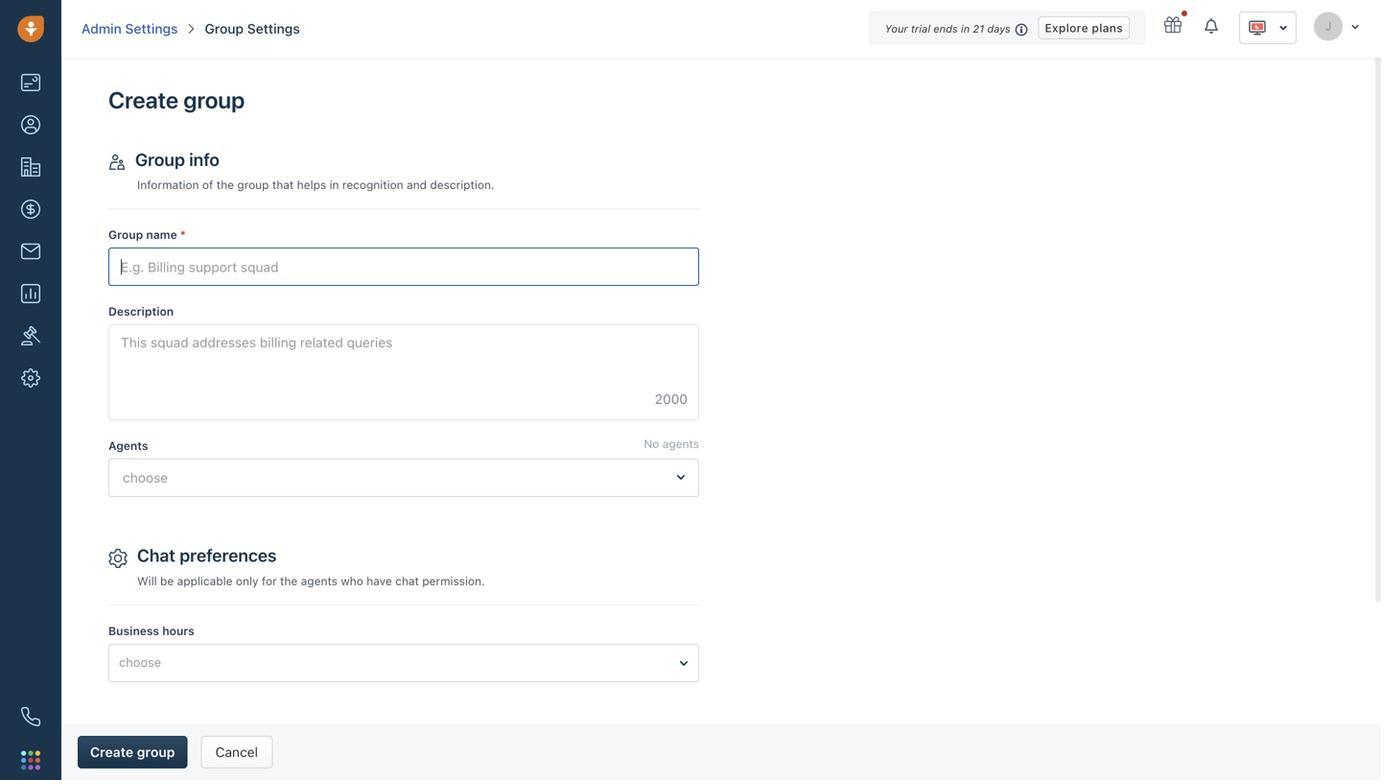 Task type: describe. For each thing, give the bounding box(es) containing it.
21
[[973, 23, 985, 35]]

settings
[[125, 21, 178, 36]]

choose search field
[[114, 460, 699, 493]]

that
[[272, 178, 294, 191]]

group name *
[[108, 228, 186, 241]]

business
[[108, 624, 159, 638]]

This squad addresses billing related queries text field
[[108, 324, 700, 420]]

recognition
[[342, 178, 404, 191]]

chat
[[137, 545, 176, 566]]

no agents
[[644, 437, 700, 451]]

choose button
[[108, 644, 700, 682]]

*
[[180, 228, 186, 241]]

create group inside create group button
[[90, 744, 175, 760]]

your
[[885, 23, 908, 35]]

1 vertical spatial group
[[237, 178, 269, 191]]

1 vertical spatial agents
[[301, 574, 338, 588]]

group for group info
[[135, 149, 185, 170]]

for
[[262, 574, 277, 588]]

helps
[[297, 178, 326, 191]]

1 vertical spatial the
[[280, 574, 298, 588]]

missing translation "unavailable" for locale "en-us" image
[[1248, 18, 1268, 37]]

ends
[[934, 23, 958, 35]]

group settings
[[205, 21, 300, 36]]

of
[[202, 178, 213, 191]]

applicable
[[177, 574, 233, 588]]

0 vertical spatial group
[[184, 86, 245, 113]]

trial
[[911, 23, 931, 35]]

group inside button
[[137, 744, 175, 760]]

admin
[[82, 21, 122, 36]]

freshworks switcher image
[[21, 751, 40, 770]]

2 vertical spatial group
[[108, 228, 143, 241]]

no
[[644, 437, 660, 451]]

admin settings link
[[82, 19, 178, 38]]

create group button
[[78, 736, 188, 769]]

choose
[[119, 655, 161, 669]]

group for group settings
[[205, 21, 244, 36]]

0 vertical spatial create group
[[108, 86, 245, 113]]

0 vertical spatial create
[[108, 86, 179, 113]]

group info
[[135, 149, 220, 170]]



Task type: vqa. For each thing, say whether or not it's contained in the screenshot.
"subscriptions"
no



Task type: locate. For each thing, give the bounding box(es) containing it.
chat preferences
[[137, 545, 277, 566]]

name
[[146, 228, 177, 241]]

1 horizontal spatial the
[[280, 574, 298, 588]]

create up group info
[[108, 86, 179, 113]]

group
[[184, 86, 245, 113], [237, 178, 269, 191], [137, 744, 175, 760]]

1 vertical spatial create
[[90, 744, 133, 760]]

in right the helps
[[330, 178, 339, 191]]

create inside button
[[90, 744, 133, 760]]

choose button
[[108, 644, 700, 682]]

chat
[[395, 574, 419, 588]]

description
[[108, 305, 174, 318]]

group left name
[[108, 228, 143, 241]]

2000
[[655, 391, 688, 407]]

create group
[[108, 86, 245, 113], [90, 744, 175, 760]]

properties image
[[21, 326, 40, 345]]

explore plans button
[[1039, 16, 1130, 39]]

group up info
[[184, 86, 245, 113]]

2 vertical spatial group
[[137, 744, 175, 760]]

1 horizontal spatial agents
[[663, 437, 700, 451]]

in
[[961, 23, 970, 35], [330, 178, 339, 191]]

in left 21
[[961, 23, 970, 35]]

business hours
[[108, 624, 195, 638]]

group
[[205, 21, 244, 36], [135, 149, 185, 170], [108, 228, 143, 241]]

admin settings
[[82, 21, 178, 36]]

0 vertical spatial group
[[205, 21, 244, 36]]

phone image
[[21, 707, 40, 726]]

will be applicable only for the agents who have chat permission.
[[137, 574, 485, 588]]

group left that
[[237, 178, 269, 191]]

phone element
[[12, 698, 50, 736]]

explore plans
[[1045, 21, 1124, 34]]

info
[[189, 149, 220, 170]]

group left settings
[[205, 21, 244, 36]]

description.
[[430, 178, 495, 191]]

explore
[[1045, 21, 1089, 34]]

your trial ends in 21 days
[[885, 23, 1011, 35]]

0 vertical spatial in
[[961, 23, 970, 35]]

preferences
[[180, 545, 277, 566]]

days
[[988, 23, 1011, 35]]

1 horizontal spatial in
[[961, 23, 970, 35]]

create
[[108, 86, 179, 113], [90, 744, 133, 760]]

will
[[137, 574, 157, 588]]

agents
[[108, 439, 148, 453]]

agents
[[663, 437, 700, 451], [301, 574, 338, 588]]

only
[[236, 574, 259, 588]]

be
[[160, 574, 174, 588]]

1 vertical spatial group
[[135, 149, 185, 170]]

1 vertical spatial in
[[330, 178, 339, 191]]

agents left who
[[301, 574, 338, 588]]

ic_arrow_down image
[[1351, 21, 1361, 32]]

plans
[[1092, 21, 1124, 34]]

bell regular image
[[1205, 17, 1221, 35]]

group up information
[[135, 149, 185, 170]]

the right for
[[280, 574, 298, 588]]

0 horizontal spatial in
[[330, 178, 339, 191]]

1 vertical spatial create group
[[90, 744, 175, 760]]

group left cancel
[[137, 744, 175, 760]]

0 horizontal spatial agents
[[301, 574, 338, 588]]

cancel
[[215, 744, 258, 760]]

the
[[217, 178, 234, 191], [280, 574, 298, 588]]

have
[[367, 574, 392, 588]]

information
[[137, 178, 199, 191]]

ic_arrow_down image
[[1279, 21, 1289, 35]]

the right of
[[217, 178, 234, 191]]

information of the group that helps in recognition and description.
[[137, 178, 495, 191]]

settings
[[247, 21, 300, 36]]

agents right no
[[663, 437, 700, 451]]

0 vertical spatial agents
[[663, 437, 700, 451]]

create right freshworks switcher image
[[90, 744, 133, 760]]

permission.
[[422, 574, 485, 588]]

cancel button
[[201, 736, 273, 769]]

and
[[407, 178, 427, 191]]

who
[[341, 574, 363, 588]]

hours
[[162, 624, 195, 638]]

E.g. Billing support squad text field
[[108, 248, 700, 286]]

create group up group info
[[108, 86, 245, 113]]

0 horizontal spatial the
[[217, 178, 234, 191]]

ic_info_icon image
[[1016, 22, 1029, 37]]

create group down choose
[[90, 744, 175, 760]]

0 vertical spatial the
[[217, 178, 234, 191]]



